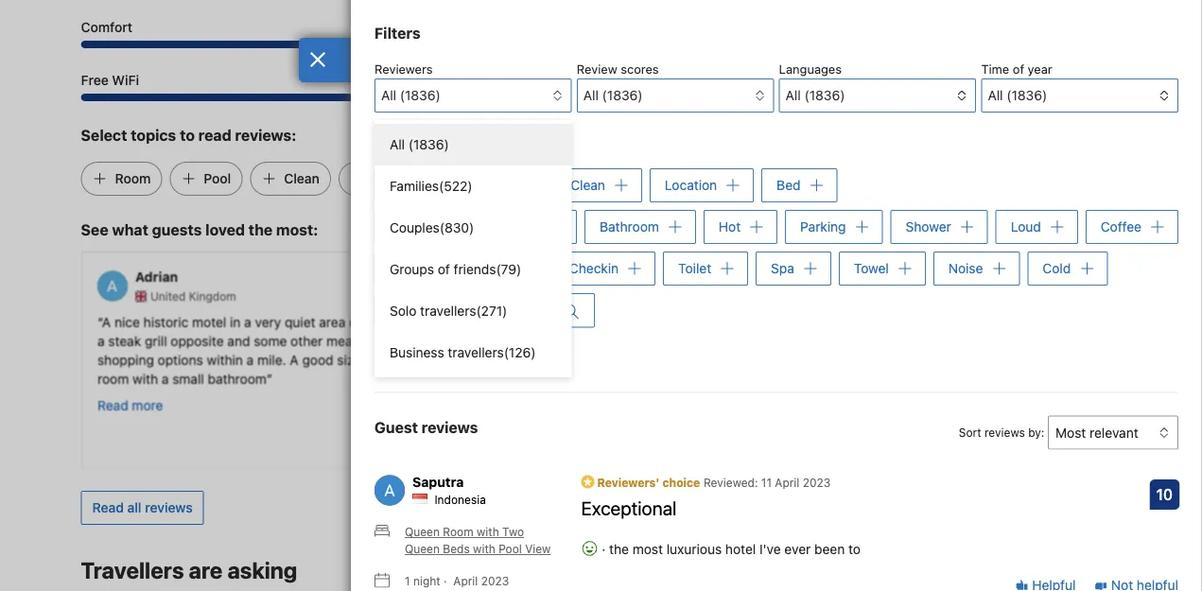 Task type: locate. For each thing, give the bounding box(es) containing it.
suite
[[390, 261, 421, 276]]

2 horizontal spatial reviews
[[985, 426, 1025, 439]]

2 horizontal spatial all (1836) button
[[779, 79, 976, 113]]

a right the mile.
[[289, 351, 298, 367]]

read more button for a nice historic motel in a very quiet area of town, a steak grill opposite and some other meal and shopping options within a mile. a good sized room with a small bathroom
[[97, 395, 163, 414]]

heat
[[474, 302, 503, 318]]

1 horizontal spatial the
[[609, 541, 629, 557]]

read more button
[[449, 357, 515, 376], [97, 395, 163, 414]]

1 all (1836) button from the left
[[375, 79, 572, 113]]

bed
[[777, 177, 801, 193]]

reviews
[[422, 418, 478, 436], [985, 426, 1025, 439], [145, 500, 193, 515]]

reviews for guest
[[422, 418, 478, 436]]

room inside queen room with two queen beds with pool view
[[443, 525, 474, 539]]

all (1836) button down languages at right top
[[779, 79, 976, 113]]

" for a
[[97, 313, 102, 329]]

a left nice
[[102, 313, 110, 329]]

nice
[[114, 313, 139, 329]]

·
[[602, 541, 606, 557], [444, 574, 447, 588]]

read more button down room
[[97, 395, 163, 414]]

of
[[1013, 62, 1024, 76], [438, 262, 450, 277], [349, 313, 361, 329], [611, 313, 623, 329]]

1 vertical spatial read more button
[[97, 395, 163, 414]]

the
[[249, 221, 273, 239], [609, 541, 629, 557]]

0 horizontal spatial a
[[102, 313, 110, 329]]

room up beds
[[443, 525, 474, 539]]

0 horizontal spatial more
[[131, 397, 163, 412]]

very
[[449, 332, 476, 348]]

and down town,
[[359, 332, 382, 348]]

0 vertical spatial a
[[102, 313, 110, 329]]

families (522)
[[390, 178, 473, 194]]

1 horizontal spatial pool
[[499, 542, 522, 556]]

more down clean at the left bottom of page
[[483, 359, 515, 374]]

0 horizontal spatial 2023
[[481, 574, 509, 588]]

1 vertical spatial 2023
[[481, 574, 509, 588]]

" up very
[[449, 313, 454, 329]]

11
[[761, 476, 772, 489]]

beds
[[443, 542, 470, 556]]

more for great location,  just south of downtown area. very clean and comfortable.
[[483, 359, 515, 374]]

free wifi
[[81, 72, 139, 88]]

solo travellers (271)
[[390, 303, 507, 319]]

0 horizontal spatial and
[[227, 332, 250, 348]]

comfort
[[81, 19, 132, 35]]

(1836) down time of year
[[1007, 87, 1047, 103]]

all (1836) button up select a topic to search reviews: in the top left of the page
[[375, 79, 572, 113]]

all left topic
[[390, 137, 405, 152]]

2 " from the left
[[449, 313, 454, 329]]

all (1836) down languages at right top
[[786, 87, 845, 103]]

2 horizontal spatial to
[[849, 541, 861, 557]]

1 vertical spatial pool
[[499, 542, 522, 556]]

1 horizontal spatial select
[[375, 137, 411, 151]]

with down shopping
[[132, 370, 158, 386]]

show less button
[[375, 335, 436, 369]]

1 horizontal spatial view
[[525, 542, 551, 556]]

noise
[[949, 261, 983, 276]]

1 vertical spatial the
[[609, 541, 629, 557]]

travellers up very
[[420, 303, 476, 319]]

3 all (1836) button from the left
[[779, 79, 976, 113]]

other
[[290, 332, 322, 348]]

0 vertical spatial travellers
[[420, 303, 476, 319]]

travellers down great
[[448, 345, 504, 360]]

0 vertical spatial ·
[[602, 541, 606, 557]]

all (1836) down time of year
[[988, 87, 1047, 103]]

1 vertical spatial a
[[289, 351, 298, 367]]

with left two
[[477, 525, 499, 539]]

" left nice
[[97, 313, 102, 329]]

1 horizontal spatial reviews:
[[513, 137, 560, 151]]

bathroom
[[207, 370, 266, 386]]

travellers
[[81, 557, 184, 584]]

1 horizontal spatial more
[[483, 359, 515, 374]]

1 vertical spatial ·
[[444, 574, 447, 588]]

time
[[981, 62, 1010, 76]]

1 horizontal spatial 2023
[[803, 476, 831, 489]]

0 horizontal spatial read more
[[97, 397, 163, 412]]

read down room
[[97, 397, 128, 412]]

1 " from the left
[[97, 313, 102, 329]]

grill
[[144, 332, 167, 348]]

queen
[[405, 525, 440, 539], [405, 542, 440, 556]]

1 horizontal spatial to
[[456, 137, 468, 151]]

1 queen from the top
[[405, 525, 440, 539]]

1 vertical spatial april
[[453, 574, 478, 588]]

filters
[[375, 24, 421, 42]]

0 vertical spatial read more button
[[449, 357, 515, 376]]

2 horizontal spatial and
[[516, 332, 539, 348]]

(1836) for languages
[[805, 87, 845, 103]]

clean up the most:
[[284, 171, 320, 186]]

of right the south
[[611, 313, 623, 329]]

all for time of year
[[988, 87, 1003, 103]]

more
[[483, 359, 515, 374], [131, 397, 163, 412]]

" a nice historic motel in a very quiet area of town, a steak grill opposite and some other meal and shopping options within a mile. a good sized room with a small bathroom
[[97, 313, 398, 386]]

april right "11"
[[775, 476, 800, 489]]

(1836) for time of year
[[1007, 87, 1047, 103]]

(1836) inside button
[[1007, 87, 1047, 103]]

and
[[227, 332, 250, 348], [359, 332, 382, 348], [516, 332, 539, 348]]

and down in
[[227, 332, 250, 348]]

united kingdom image
[[135, 290, 146, 302]]

0 horizontal spatial read more button
[[97, 395, 163, 414]]

united
[[150, 289, 185, 303]]

larissa australia
[[487, 269, 548, 303]]

2 horizontal spatial room
[[443, 525, 474, 539]]

1 vertical spatial travellers
[[448, 345, 504, 360]]

all inside button
[[988, 87, 1003, 103]]

saputra
[[412, 474, 464, 489]]

quiet
[[284, 313, 315, 329]]

room up breakfast
[[390, 177, 425, 193]]

(1836) down languages at right top
[[805, 87, 845, 103]]

i've
[[760, 541, 781, 557]]

see inside button
[[1017, 564, 1041, 580]]

close image
[[309, 52, 326, 67]]

to right topic
[[456, 137, 468, 151]]

1 horizontal spatial read more button
[[449, 357, 515, 376]]

sized
[[337, 351, 369, 367]]

april down beds
[[453, 574, 478, 588]]

exceptional
[[581, 496, 677, 519]]

free wifi 8.2 meter
[[81, 93, 413, 101]]

read all reviews
[[92, 500, 193, 515]]

1 horizontal spatial reviews
[[422, 418, 478, 436]]

· right night
[[444, 574, 447, 588]]

1 horizontal spatial april
[[775, 476, 800, 489]]

1 horizontal spatial room
[[390, 177, 425, 193]]

more down shopping
[[131, 397, 163, 412]]

to right been
[[849, 541, 861, 557]]

see left what
[[81, 221, 108, 239]]

clean
[[284, 171, 320, 186], [571, 177, 605, 193]]

location,
[[492, 313, 544, 329]]

read
[[449, 359, 480, 374], [97, 397, 128, 412], [92, 500, 124, 515]]

0 vertical spatial more
[[483, 359, 515, 374]]

2 all (1836) button from the left
[[577, 79, 774, 113]]

see
[[81, 221, 108, 239], [1017, 564, 1041, 580]]

1 horizontal spatial "
[[449, 313, 454, 329]]

with right beds
[[473, 542, 495, 556]]

queen room with two queen beds with pool view
[[405, 525, 551, 556]]

" inside " great location,  just south of downtown area. very clean and comfortable.
[[449, 313, 454, 329]]

1 horizontal spatial and
[[359, 332, 382, 348]]

0 horizontal spatial reviews
[[145, 500, 193, 515]]

0 horizontal spatial "
[[97, 313, 102, 329]]

all (1836) for review scores
[[583, 87, 643, 103]]

0 horizontal spatial all (1836) button
[[375, 79, 572, 113]]

a
[[102, 313, 110, 329], [289, 351, 298, 367]]

0 horizontal spatial april
[[453, 574, 478, 588]]

the right loved
[[249, 221, 273, 239]]

all (1836) up families
[[390, 137, 449, 152]]

see for see availability
[[1017, 564, 1041, 580]]

all (1836) button down scores
[[577, 79, 774, 113]]

see left availability
[[1017, 564, 1041, 580]]

scored 10 element
[[1150, 479, 1180, 510]]

clean up bathroom
[[571, 177, 605, 193]]

all for reviewers
[[381, 87, 396, 103]]

topics
[[131, 126, 176, 144]]

0 horizontal spatial pool
[[204, 171, 231, 186]]

1 horizontal spatial a
[[289, 351, 298, 367]]

reviews left by:
[[985, 426, 1025, 439]]

1 horizontal spatial read more
[[449, 359, 515, 374]]

location up 'couples'
[[373, 171, 426, 186]]

select for select a topic to search reviews:
[[375, 137, 411, 151]]

all (1836) inside button
[[988, 87, 1047, 103]]

read down very
[[449, 359, 480, 374]]

larissa
[[487, 269, 534, 284]]

0 horizontal spatial select
[[81, 126, 127, 144]]

pool down two
[[499, 542, 522, 556]]

read more down clean at the left bottom of page
[[449, 359, 515, 374]]

read more for a nice historic motel in a very quiet area of town, a steak grill opposite and some other meal and shopping options within a mile. a good sized room with a small bathroom
[[97, 397, 163, 412]]

0 vertical spatial read more
[[449, 359, 515, 374]]

south
[[573, 313, 607, 329]]

0 vertical spatial view
[[480, 261, 510, 276]]

coffee
[[1101, 219, 1142, 235]]

reviews right all
[[145, 500, 193, 515]]

read more for great location,  just south of downtown area. very clean and comfortable.
[[449, 359, 515, 374]]

0 vertical spatial the
[[249, 221, 273, 239]]

(1836) down reviewers
[[400, 87, 441, 103]]

town,
[[365, 313, 398, 329]]

see availability button
[[1006, 555, 1121, 589]]

reviews: down free wifi 8.2 meter
[[235, 126, 297, 144]]

reviews right the "guest"
[[422, 418, 478, 436]]

(1836) for reviewers
[[400, 87, 441, 103]]

all down reviewers
[[381, 87, 396, 103]]

time of year
[[981, 62, 1053, 76]]

· left "most"
[[602, 541, 606, 557]]

select
[[81, 126, 127, 144], [375, 137, 411, 151]]

1 vertical spatial read
[[97, 397, 128, 412]]

3 and from the left
[[516, 332, 539, 348]]

reviews: right search
[[513, 137, 560, 151]]

and down location,
[[516, 332, 539, 348]]

" for great
[[449, 313, 454, 329]]

comfort 8.3 meter
[[81, 41, 413, 48]]

1 vertical spatial read more
[[97, 397, 163, 412]]

"
[[97, 313, 102, 329], [449, 313, 454, 329]]

all (1836) down reviewers
[[381, 87, 441, 103]]

1 horizontal spatial clean
[[571, 177, 605, 193]]

(1836) down review scores
[[602, 87, 643, 103]]

1 horizontal spatial see
[[1017, 564, 1041, 580]]

select for select topics to read reviews:
[[81, 126, 127, 144]]

to left read
[[180, 126, 195, 144]]

all (1836) down review scores
[[583, 87, 643, 103]]

1 horizontal spatial ·
[[602, 541, 606, 557]]

0 vertical spatial read
[[449, 359, 480, 374]]

2 vertical spatial read
[[92, 500, 124, 515]]

read more button down clean at the left bottom of page
[[449, 357, 515, 376]]

(830)
[[440, 220, 474, 236]]

of inside " a nice historic motel in a very quiet area of town, a steak grill opposite and some other meal and shopping options within a mile. a good sized room with a small bathroom
[[349, 313, 361, 329]]

all down languages at right top
[[786, 87, 801, 103]]

some
[[253, 332, 287, 348]]

select left topic
[[375, 137, 411, 151]]

0 vertical spatial april
[[775, 476, 800, 489]]

all (1836) link
[[375, 124, 572, 166]]

travellers for (271)
[[420, 303, 476, 319]]

2023 down queen room with two queen beds with pool view
[[481, 574, 509, 588]]

1 horizontal spatial all (1836) button
[[577, 79, 774, 113]]

spa
[[771, 261, 794, 276]]

reviews inside button
[[145, 500, 193, 515]]

pool down read
[[204, 171, 231, 186]]

1 vertical spatial view
[[525, 542, 551, 556]]

all down time
[[988, 87, 1003, 103]]

0 horizontal spatial the
[[249, 221, 273, 239]]

0 horizontal spatial see
[[81, 221, 108, 239]]

read more button for great location,  just south of downtown area. very clean and comfortable.
[[449, 357, 515, 376]]

all down review
[[583, 87, 599, 103]]

checkin
[[569, 261, 619, 276]]

read left all
[[92, 500, 124, 515]]

of right area
[[349, 313, 361, 329]]

0 vertical spatial pool
[[204, 171, 231, 186]]

0 vertical spatial with
[[132, 370, 158, 386]]

location up 'toilet'
[[665, 177, 717, 193]]

pool
[[204, 171, 231, 186], [499, 542, 522, 556]]

and inside " great location,  just south of downtown area. very clean and comfortable.
[[516, 332, 539, 348]]

2023 right "11"
[[803, 476, 831, 489]]

a right in
[[244, 313, 251, 329]]

1 vertical spatial more
[[131, 397, 163, 412]]

all (1836) for reviewers
[[381, 87, 441, 103]]

with
[[132, 370, 158, 386], [477, 525, 499, 539], [473, 542, 495, 556]]

all for review scores
[[583, 87, 599, 103]]

this is a carousel with rotating slides. it displays featured reviews of the property. use next and previous buttons to navigate. region
[[66, 244, 1137, 476]]

select left topics on the left top of page
[[81, 126, 127, 144]]

1 vertical spatial see
[[1017, 564, 1041, 580]]

wifi
[[112, 72, 139, 88]]

1 vertical spatial queen
[[405, 542, 440, 556]]

0 horizontal spatial view
[[480, 261, 510, 276]]

1 horizontal spatial location
[[665, 177, 717, 193]]

0 vertical spatial queen
[[405, 525, 440, 539]]

australia
[[502, 289, 548, 303]]

0 vertical spatial see
[[81, 221, 108, 239]]

all (1836) button for languages
[[779, 79, 976, 113]]

the left "most"
[[609, 541, 629, 557]]

read for great location,  just south of downtown area. very clean and comfortable.
[[449, 359, 480, 374]]

reviewed:
[[704, 476, 758, 489]]

are
[[189, 557, 223, 584]]

read more down room
[[97, 397, 163, 412]]

mile.
[[257, 351, 286, 367]]

historic
[[143, 313, 188, 329]]

groups of friends (79)
[[390, 262, 522, 277]]

room down topics on the left top of page
[[115, 171, 151, 186]]

" inside " a nice historic motel in a very quiet area of town, a steak grill opposite and some other meal and shopping options within a mile. a good sized room with a small bathroom
[[97, 313, 102, 329]]



Task type: vqa. For each thing, say whether or not it's contained in the screenshot.
Cruise.
no



Task type: describe. For each thing, give the bounding box(es) containing it.
see what guests loved the most:
[[81, 221, 318, 239]]

kingdom
[[188, 289, 236, 303]]

couples (830)
[[390, 220, 474, 236]]

a left steak
[[97, 332, 104, 348]]

(79)
[[496, 262, 522, 277]]

of inside " great location,  just south of downtown area. very clean and comfortable.
[[611, 313, 623, 329]]

2 queen from the top
[[405, 542, 440, 556]]

options
[[157, 351, 203, 367]]

a left topic
[[414, 137, 421, 151]]

review
[[577, 62, 617, 76]]

friends
[[454, 262, 496, 277]]

two
[[502, 525, 524, 539]]

search
[[471, 137, 510, 151]]

within
[[206, 351, 243, 367]]

all (1836) button for reviewers
[[375, 79, 572, 113]]

area
[[319, 313, 345, 329]]

bathroom
[[600, 219, 659, 235]]

opposite
[[170, 332, 223, 348]]

been
[[815, 541, 845, 557]]

steak
[[108, 332, 141, 348]]

families
[[390, 178, 439, 194]]

room
[[97, 370, 128, 386]]

2 and from the left
[[359, 332, 382, 348]]

more for a nice historic motel in a very quiet area of town, a steak grill opposite and some other meal and shopping options within a mile. a good sized room with a small bathroom
[[131, 397, 163, 412]]

select topics to read reviews:
[[81, 126, 297, 144]]

travellers are asking
[[81, 557, 297, 584]]

great
[[454, 313, 488, 329]]

year
[[1028, 62, 1053, 76]]

just
[[547, 313, 569, 329]]

small
[[172, 370, 204, 386]]

0 vertical spatial 2023
[[803, 476, 831, 489]]

united kingdom
[[150, 289, 236, 303]]

sort reviews by:
[[959, 426, 1045, 439]]

reviewers
[[375, 62, 433, 76]]

choice
[[663, 476, 700, 489]]

select a topic to search reviews:
[[375, 137, 560, 151]]

by:
[[1028, 426, 1045, 439]]

all (1836) for languages
[[786, 87, 845, 103]]

business travellers (126)
[[390, 345, 536, 360]]

pool inside queen room with two queen beds with pool view
[[499, 542, 522, 556]]

languages
[[779, 62, 842, 76]]

show less
[[375, 344, 436, 360]]

"
[[266, 370, 272, 386]]

queen room with two queen beds with pool view link
[[375, 523, 559, 557]]

reviewers'
[[597, 476, 660, 489]]

filter reviews region
[[375, 22, 1179, 377]]

loved
[[205, 221, 245, 239]]

guest
[[375, 418, 418, 436]]

1
[[405, 574, 410, 588]]

read
[[198, 126, 231, 144]]

couples
[[390, 220, 440, 236]]

shower
[[906, 219, 951, 235]]

a left the mile.
[[246, 351, 253, 367]]

see for see what guests loved the most:
[[81, 221, 108, 239]]

asking
[[227, 557, 297, 584]]

in
[[229, 313, 240, 329]]

(1836) up families (522)
[[408, 137, 449, 152]]

good
[[302, 351, 333, 367]]

read for a nice historic motel in a very quiet area of town, a steak grill opposite and some other meal and shopping options within a mile. a good sized room with a small bathroom
[[97, 397, 128, 412]]

all (1836) for time of year
[[988, 87, 1047, 103]]

guests
[[152, 221, 202, 239]]

0 horizontal spatial reviews:
[[235, 126, 297, 144]]

view inside queen room with two queen beds with pool view
[[525, 542, 551, 556]]

0 horizontal spatial ·
[[444, 574, 447, 588]]

(271)
[[476, 303, 507, 319]]

indonesia
[[435, 493, 486, 506]]

hotel
[[725, 541, 756, 557]]

show
[[375, 344, 408, 360]]

most:
[[276, 221, 318, 239]]

adrian
[[135, 269, 178, 284]]

0 horizontal spatial clean
[[284, 171, 320, 186]]

downtown
[[627, 313, 690, 329]]

most
[[633, 541, 663, 557]]

0 horizontal spatial room
[[115, 171, 151, 186]]

1 vertical spatial with
[[477, 525, 499, 539]]

all for languages
[[786, 87, 801, 103]]

of left 'friends' on the left top of page
[[438, 262, 450, 277]]

availability
[[1044, 564, 1110, 580]]

motel
[[192, 313, 226, 329]]

travellers for (126)
[[448, 345, 504, 360]]

0 horizontal spatial location
[[373, 171, 426, 186]]

shopping
[[97, 351, 154, 367]]

8.2
[[393, 72, 413, 88]]

all (1836) button
[[981, 79, 1179, 113]]

loud
[[1011, 219, 1041, 235]]

scores
[[621, 62, 659, 76]]

· the most luxurious hotel i've ever been to
[[598, 541, 861, 557]]

solo
[[390, 303, 417, 319]]

2 vertical spatial with
[[473, 542, 495, 556]]

see availability
[[1017, 564, 1110, 580]]

8.3
[[392, 19, 413, 35]]

clean
[[480, 332, 513, 348]]

0 horizontal spatial to
[[180, 126, 195, 144]]

with inside " a nice historic motel in a very quiet area of town, a steak grill opposite and some other meal and shopping options within a mile. a good sized room with a small bathroom
[[132, 370, 158, 386]]

(522)
[[439, 178, 473, 194]]

reviews for sort
[[985, 426, 1025, 439]]

all (1836) button for review scores
[[577, 79, 774, 113]]

read all reviews button
[[81, 491, 204, 525]]

of left year
[[1013, 62, 1024, 76]]

very
[[254, 313, 281, 329]]

1 and from the left
[[227, 332, 250, 348]]

guest reviews
[[375, 418, 478, 436]]

business
[[390, 345, 444, 360]]

breakfast
[[390, 219, 448, 235]]

hot
[[719, 219, 741, 235]]

sort
[[959, 426, 981, 439]]

" great location,  just south of downtown area. very clean and comfortable.
[[449, 313, 724, 348]]

a left small
[[161, 370, 168, 386]]

(1836) for review scores
[[602, 87, 643, 103]]

reviewers' choice
[[595, 476, 700, 489]]



